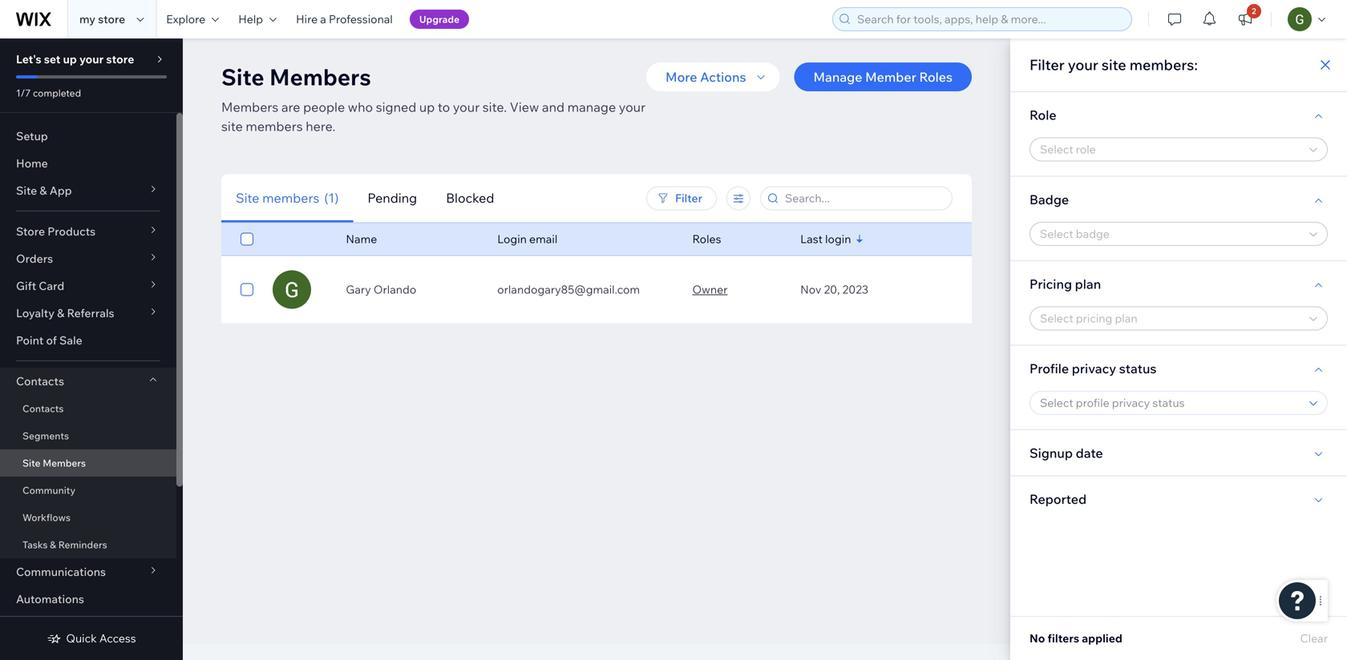 Task type: vqa. For each thing, say whether or not it's contained in the screenshot.
Badge
yes



Task type: locate. For each thing, give the bounding box(es) containing it.
filter
[[1030, 56, 1065, 74], [675, 191, 703, 205]]

filter for filter
[[675, 191, 703, 205]]

0 vertical spatial filter
[[1030, 56, 1065, 74]]

& for loyalty
[[57, 306, 64, 320]]

of
[[46, 334, 57, 348]]

1 horizontal spatial roles
[[919, 69, 953, 85]]

manage
[[814, 69, 863, 85]]

members:
[[1130, 56, 1198, 74]]

tab list
[[221, 174, 589, 223]]

2 vertical spatial members
[[43, 458, 86, 470]]

setup link
[[0, 123, 176, 150]]

tasks & reminders
[[22, 539, 107, 551]]

contacts link
[[0, 395, 176, 423]]

& left app
[[40, 184, 47, 198]]

site members members are people who signed up to your site. view and manage your site members here.
[[221, 63, 646, 134]]

1 horizontal spatial filter
[[1030, 56, 1065, 74]]

home link
[[0, 150, 176, 177]]

0 vertical spatial roles
[[919, 69, 953, 85]]

card
[[39, 279, 64, 293]]

date
[[1076, 445, 1103, 461]]

home
[[16, 156, 48, 170]]

& right 'loyalty' at the top left of the page
[[57, 306, 64, 320]]

nov 20, 2023
[[800, 283, 869, 297]]

1 vertical spatial members
[[221, 99, 279, 115]]

site & app button
[[0, 177, 176, 205]]

store down my store
[[106, 52, 134, 66]]

roles inside button
[[919, 69, 953, 85]]

community
[[22, 485, 76, 497]]

1 horizontal spatial up
[[419, 99, 435, 115]]

Select role field
[[1035, 138, 1305, 161]]

Search for tools, apps, help & more... field
[[852, 8, 1127, 30]]

my store
[[79, 12, 125, 26]]

more actions
[[666, 69, 746, 85]]

login email
[[497, 232, 558, 246]]

site inside site members members are people who signed up to your site. view and manage your site members here.
[[221, 63, 264, 91]]

set
[[44, 52, 60, 66]]

up inside sidebar element
[[63, 52, 77, 66]]

2023
[[843, 283, 869, 297]]

quick access button
[[47, 632, 136, 646]]

filter inside button
[[675, 191, 703, 205]]

0 vertical spatial up
[[63, 52, 77, 66]]

& inside 'site & app' dropdown button
[[40, 184, 47, 198]]

up inside site members members are people who signed up to your site. view and manage your site members here.
[[419, 99, 435, 115]]

members inside site members members are people who signed up to your site. view and manage your site members here.
[[246, 118, 303, 134]]

site members link
[[0, 450, 176, 477]]

point of sale link
[[0, 327, 176, 354]]

to
[[438, 99, 450, 115]]

Select badge field
[[1035, 223, 1305, 245]]

0 vertical spatial contacts
[[16, 375, 64, 389]]

my
[[79, 12, 95, 26]]

pending
[[368, 190, 417, 206]]

your
[[79, 52, 104, 66], [1068, 56, 1099, 74], [453, 99, 480, 115], [619, 99, 646, 115]]

Select pricing plan field
[[1035, 308, 1305, 330]]

applied
[[1082, 632, 1123, 646]]

store
[[98, 12, 125, 26], [106, 52, 134, 66]]

& for site
[[40, 184, 47, 198]]

site members
[[22, 458, 86, 470]]

quick access
[[66, 632, 136, 646]]

store inside sidebar element
[[106, 52, 134, 66]]

1 vertical spatial up
[[419, 99, 435, 115]]

0 horizontal spatial site
[[221, 118, 243, 134]]

0 vertical spatial &
[[40, 184, 47, 198]]

up left to
[[419, 99, 435, 115]]

orlandogary85@gmail.com
[[497, 283, 640, 297]]

members
[[269, 63, 371, 91], [221, 99, 279, 115], [43, 458, 86, 470]]

& inside tasks & reminders link
[[50, 539, 56, 551]]

members for site members members are people who signed up to your site. view and manage your site members here.
[[269, 63, 371, 91]]

None checkbox
[[241, 230, 253, 249], [241, 280, 253, 300], [241, 230, 253, 249], [241, 280, 253, 300]]

0 vertical spatial members
[[269, 63, 371, 91]]

site.
[[483, 99, 507, 115]]

orders
[[16, 252, 53, 266]]

1 vertical spatial members
[[262, 190, 319, 206]]

login
[[825, 232, 851, 246]]

1 vertical spatial filter
[[675, 191, 703, 205]]

store right my
[[98, 12, 125, 26]]

tasks & reminders link
[[0, 532, 176, 559]]

0 horizontal spatial filter
[[675, 191, 703, 205]]

members up "people"
[[269, 63, 371, 91]]

members down are
[[246, 118, 303, 134]]

segments
[[22, 430, 69, 442]]

contacts up segments
[[22, 403, 64, 415]]

pending button
[[353, 174, 432, 223]]

0 vertical spatial site
[[1102, 56, 1127, 74]]

automations link
[[0, 586, 176, 614]]

site inside dropdown button
[[16, 184, 37, 198]]

contacts for the contacts popup button
[[16, 375, 64, 389]]

1 horizontal spatial &
[[50, 539, 56, 551]]

upgrade button
[[410, 10, 469, 29]]

gary
[[346, 283, 371, 297]]

your inside sidebar element
[[79, 52, 104, 66]]

view
[[510, 99, 539, 115]]

role
[[1030, 107, 1057, 123]]

members inside sidebar element
[[43, 458, 86, 470]]

login
[[497, 232, 527, 246]]

1 vertical spatial contacts
[[22, 403, 64, 415]]

& right tasks
[[50, 539, 56, 551]]

gift card button
[[0, 273, 176, 300]]

members up community
[[43, 458, 86, 470]]

nov
[[800, 283, 822, 297]]

1/7 completed
[[16, 87, 81, 99]]

privacy
[[1072, 361, 1116, 377]]

0 horizontal spatial up
[[63, 52, 77, 66]]

point of sale
[[16, 334, 82, 348]]

reminders
[[58, 539, 107, 551]]

site inside tab list
[[236, 190, 259, 206]]

1 vertical spatial site
[[221, 118, 243, 134]]

contacts down point of sale
[[16, 375, 64, 389]]

signed
[[376, 99, 416, 115]]

hire
[[296, 12, 318, 26]]

setup
[[16, 129, 48, 143]]

2 horizontal spatial &
[[57, 306, 64, 320]]

1 vertical spatial store
[[106, 52, 134, 66]]

community link
[[0, 477, 176, 504]]

site for site members (1)
[[236, 190, 259, 206]]

up right set
[[63, 52, 77, 66]]

site
[[1102, 56, 1127, 74], [221, 118, 243, 134]]

2 vertical spatial &
[[50, 539, 56, 551]]

members left (1)
[[262, 190, 319, 206]]

0 horizontal spatial &
[[40, 184, 47, 198]]

roles right the member
[[919, 69, 953, 85]]

2 button
[[1228, 0, 1263, 38]]

filter your site members:
[[1030, 56, 1198, 74]]

& inside loyalty & referrals popup button
[[57, 306, 64, 320]]

contacts for contacts link
[[22, 403, 64, 415]]

1/7
[[16, 87, 31, 99]]

email
[[529, 232, 558, 246]]

1 vertical spatial &
[[57, 306, 64, 320]]

roles
[[919, 69, 953, 85], [692, 232, 721, 246]]

up
[[63, 52, 77, 66], [419, 99, 435, 115]]

0 vertical spatial members
[[246, 118, 303, 134]]

members left are
[[221, 99, 279, 115]]

communications
[[16, 565, 106, 579]]

site for site & app
[[16, 184, 37, 198]]

roles down filter button
[[692, 232, 721, 246]]

contacts inside popup button
[[16, 375, 64, 389]]

store products button
[[0, 218, 176, 245]]

1 vertical spatial roles
[[692, 232, 721, 246]]

&
[[40, 184, 47, 198], [57, 306, 64, 320], [50, 539, 56, 551]]

members
[[246, 118, 303, 134], [262, 190, 319, 206]]



Task type: describe. For each thing, give the bounding box(es) containing it.
point
[[16, 334, 44, 348]]

more actions button
[[646, 63, 780, 91]]

a
[[320, 12, 326, 26]]

orlando
[[374, 283, 416, 297]]

status
[[1119, 361, 1157, 377]]

0 vertical spatial store
[[98, 12, 125, 26]]

hire a professional
[[296, 12, 393, 26]]

workflows link
[[0, 504, 176, 532]]

0 horizontal spatial roles
[[692, 232, 721, 246]]

automations
[[16, 593, 84, 607]]

help button
[[229, 0, 286, 38]]

explore
[[166, 12, 205, 26]]

segments link
[[0, 423, 176, 450]]

no
[[1030, 632, 1045, 646]]

site members (1)
[[236, 190, 339, 206]]

store
[[16, 225, 45, 239]]

blocked
[[446, 190, 494, 206]]

here.
[[306, 118, 336, 134]]

owner
[[692, 283, 728, 297]]

site inside site members members are people who signed up to your site. view and manage your site members here.
[[221, 118, 243, 134]]

professional
[[329, 12, 393, 26]]

member
[[865, 69, 917, 85]]

signup
[[1030, 445, 1073, 461]]

site for site members members are people who signed up to your site. view and manage your site members here.
[[221, 63, 264, 91]]

app
[[50, 184, 72, 198]]

loyalty
[[16, 306, 55, 320]]

gary orlando image
[[273, 271, 311, 309]]

let's
[[16, 52, 41, 66]]

filter for filter your site members:
[[1030, 56, 1065, 74]]

tasks
[[22, 539, 48, 551]]

quick
[[66, 632, 97, 646]]

store products
[[16, 225, 96, 239]]

let's set up your store
[[16, 52, 134, 66]]

actions
[[700, 69, 746, 85]]

help
[[238, 12, 263, 26]]

site & app
[[16, 184, 72, 198]]

referrals
[[67, 306, 114, 320]]

manage member roles
[[814, 69, 953, 85]]

Search... field
[[780, 187, 947, 210]]

(1)
[[324, 190, 339, 206]]

members inside tab list
[[262, 190, 319, 206]]

sidebar element
[[0, 38, 183, 661]]

upgrade
[[419, 13, 460, 25]]

access
[[99, 632, 136, 646]]

completed
[[33, 87, 81, 99]]

no filters applied
[[1030, 632, 1123, 646]]

orders button
[[0, 245, 176, 273]]

pricing
[[1030, 276, 1072, 292]]

last
[[800, 232, 823, 246]]

site for site members
[[22, 458, 40, 470]]

20,
[[824, 283, 840, 297]]

plan
[[1075, 276, 1101, 292]]

Select profile privacy status field
[[1035, 392, 1305, 415]]

people
[[303, 99, 345, 115]]

badge
[[1030, 191, 1069, 208]]

and
[[542, 99, 565, 115]]

more
[[666, 69, 697, 85]]

manage
[[568, 99, 616, 115]]

1 horizontal spatial site
[[1102, 56, 1127, 74]]

loyalty & referrals
[[16, 306, 114, 320]]

gift
[[16, 279, 36, 293]]

communications button
[[0, 559, 176, 586]]

profile privacy status
[[1030, 361, 1157, 377]]

who
[[348, 99, 373, 115]]

sale
[[59, 334, 82, 348]]

are
[[281, 99, 300, 115]]

products
[[47, 225, 96, 239]]

gary orlando
[[346, 283, 416, 297]]

tab list containing site members
[[221, 174, 589, 223]]

2
[[1252, 6, 1257, 16]]

loyalty & referrals button
[[0, 300, 176, 327]]

pricing plan
[[1030, 276, 1101, 292]]

signup date
[[1030, 445, 1103, 461]]

name
[[346, 232, 377, 246]]

last login
[[800, 232, 851, 246]]

& for tasks
[[50, 539, 56, 551]]

manage member roles button
[[794, 63, 972, 91]]

members for site members
[[43, 458, 86, 470]]

profile
[[1030, 361, 1069, 377]]



